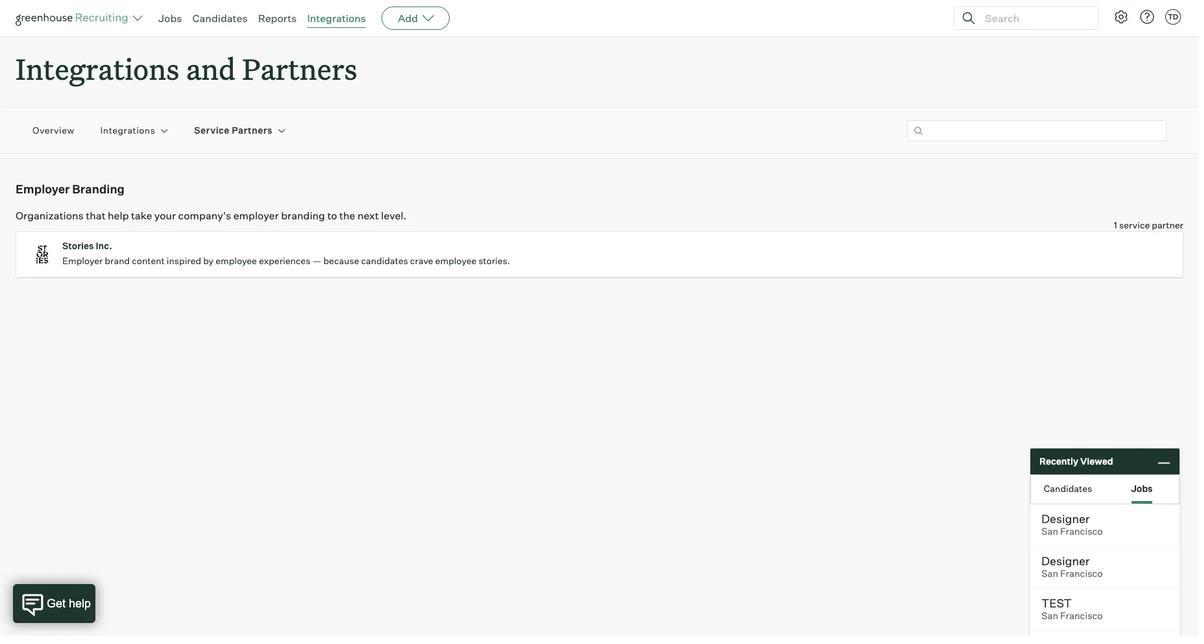 Task type: locate. For each thing, give the bounding box(es) containing it.
2 designer san francisco from the top
[[1042, 554, 1104, 580]]

take
[[131, 209, 152, 222]]

your
[[154, 209, 176, 222]]

partners down reports link
[[242, 49, 357, 88]]

2 vertical spatial integrations
[[100, 125, 155, 136]]

1 vertical spatial jobs
[[1132, 483, 1154, 494]]

reports link
[[258, 12, 297, 25]]

because
[[324, 255, 359, 266]]

1 horizontal spatial integrations link
[[307, 12, 366, 25]]

td button
[[1166, 9, 1182, 25]]

designer down recently
[[1042, 512, 1091, 526]]

help
[[108, 209, 129, 222]]

integrations and partners
[[16, 49, 357, 88]]

2 employee from the left
[[435, 255, 477, 266]]

recently
[[1040, 456, 1079, 467]]

service partners
[[194, 125, 273, 136]]

san inside test san francisco
[[1042, 610, 1059, 622]]

recently viewed
[[1040, 456, 1114, 467]]

overview link
[[32, 124, 74, 137]]

candidates right jobs 'link'
[[193, 12, 248, 25]]

0 vertical spatial jobs
[[158, 12, 182, 25]]

employer up organizations
[[16, 182, 70, 196]]

integrations link
[[307, 12, 366, 25], [100, 124, 155, 137]]

1 san from the top
[[1042, 526, 1059, 538]]

0 horizontal spatial integrations link
[[100, 124, 155, 137]]

1 vertical spatial candidates
[[1045, 483, 1093, 494]]

0 vertical spatial designer san francisco
[[1042, 512, 1104, 538]]

employer down 'stories'
[[62, 255, 103, 266]]

experiences
[[259, 255, 311, 266]]

1 vertical spatial francisco
[[1061, 568, 1104, 580]]

1 vertical spatial designer
[[1042, 554, 1091, 568]]

candidates
[[193, 12, 248, 25], [1045, 483, 1093, 494]]

partner
[[1153, 220, 1184, 231]]

0 horizontal spatial jobs
[[158, 12, 182, 25]]

1 vertical spatial partners
[[232, 125, 273, 136]]

1 horizontal spatial employee
[[435, 255, 477, 266]]

0 vertical spatial francisco
[[1061, 526, 1104, 538]]

employer
[[234, 209, 279, 222]]

candidates down recently viewed
[[1045, 483, 1093, 494]]

2 vertical spatial san
[[1042, 610, 1059, 622]]

0 horizontal spatial employee
[[216, 255, 257, 266]]

employer branding
[[16, 182, 125, 196]]

0 vertical spatial san
[[1042, 526, 1059, 538]]

designer san francisco
[[1042, 512, 1104, 538], [1042, 554, 1104, 580]]

candidates
[[361, 255, 408, 266]]

1 vertical spatial employer
[[62, 255, 103, 266]]

jobs
[[158, 12, 182, 25], [1132, 483, 1154, 494]]

employer
[[16, 182, 70, 196], [62, 255, 103, 266]]

designer san francisco down recently viewed
[[1042, 512, 1104, 538]]

to
[[328, 209, 337, 222]]

0 vertical spatial designer
[[1042, 512, 1091, 526]]

that
[[86, 209, 106, 222]]

san
[[1042, 526, 1059, 538], [1042, 568, 1059, 580], [1042, 610, 1059, 622]]

td
[[1169, 12, 1179, 21]]

td button
[[1164, 6, 1184, 27]]

francisco
[[1061, 526, 1104, 538], [1061, 568, 1104, 580], [1061, 610, 1104, 622]]

inspired
[[167, 255, 201, 266]]

tab list
[[1032, 475, 1180, 504]]

0 vertical spatial candidates
[[193, 12, 248, 25]]

reports
[[258, 12, 297, 25]]

inc.
[[96, 240, 112, 251]]

partners
[[242, 49, 357, 88], [232, 125, 273, 136]]

1 vertical spatial integrations
[[16, 49, 179, 88]]

integrations
[[307, 12, 366, 25], [16, 49, 179, 88], [100, 125, 155, 136]]

by
[[203, 255, 214, 266]]

designer
[[1042, 512, 1091, 526], [1042, 554, 1091, 568]]

2 designer from the top
[[1042, 554, 1091, 568]]

1 vertical spatial san
[[1042, 568, 1059, 580]]

employee
[[216, 255, 257, 266], [435, 255, 477, 266]]

and
[[186, 49, 236, 88]]

1 vertical spatial designer san francisco
[[1042, 554, 1104, 580]]

organizations that help take your company's employer branding to the next level.
[[16, 209, 407, 222]]

partners right service
[[232, 125, 273, 136]]

employee right "by" on the left top of the page
[[216, 255, 257, 266]]

3 san from the top
[[1042, 610, 1059, 622]]

level.
[[381, 209, 407, 222]]

0 vertical spatial employer
[[16, 182, 70, 196]]

—
[[313, 255, 322, 266]]

designer up test
[[1042, 554, 1091, 568]]

employee right crave
[[435, 255, 477, 266]]

stories inc. employer brand content inspired by employee experiences — because candidates crave employee stories.
[[62, 240, 511, 266]]

employer inside stories inc. employer brand content inspired by employee experiences — because candidates crave employee stories.
[[62, 255, 103, 266]]

branding
[[281, 209, 325, 222]]

branding
[[72, 182, 125, 196]]

0 vertical spatial integrations
[[307, 12, 366, 25]]

tab list containing candidates
[[1032, 475, 1180, 504]]

designer san francisco up test
[[1042, 554, 1104, 580]]

service partners link
[[194, 124, 273, 137]]

1 vertical spatial integrations link
[[100, 124, 155, 137]]

3 francisco from the top
[[1061, 610, 1104, 622]]

None text field
[[908, 120, 1167, 141]]

test san francisco
[[1042, 596, 1104, 622]]

2 vertical spatial francisco
[[1061, 610, 1104, 622]]



Task type: vqa. For each thing, say whether or not it's contained in the screenshot.
days inside Option
no



Task type: describe. For each thing, give the bounding box(es) containing it.
1 francisco from the top
[[1061, 526, 1104, 538]]

company's
[[178, 209, 231, 222]]

add
[[398, 12, 418, 25]]

greenhouse recruiting image
[[16, 10, 132, 26]]

0 vertical spatial integrations link
[[307, 12, 366, 25]]

integrations for topmost 'integrations' link
[[307, 12, 366, 25]]

1 service partner
[[1115, 220, 1184, 231]]

configure image
[[1114, 9, 1130, 25]]

brand
[[105, 255, 130, 266]]

1 horizontal spatial jobs
[[1132, 483, 1154, 494]]

overview
[[32, 125, 74, 136]]

1 horizontal spatial candidates
[[1045, 483, 1093, 494]]

content
[[132, 255, 165, 266]]

next
[[358, 209, 379, 222]]

candidates link
[[193, 12, 248, 25]]

1 employee from the left
[[216, 255, 257, 266]]

2 san from the top
[[1042, 568, 1059, 580]]

1 designer from the top
[[1042, 512, 1091, 526]]

integrations for integrations and partners
[[16, 49, 179, 88]]

francisco inside test san francisco
[[1061, 610, 1104, 622]]

viewed
[[1081, 456, 1114, 467]]

integrations for 'integrations' link to the bottom
[[100, 125, 155, 136]]

0 horizontal spatial candidates
[[193, 12, 248, 25]]

service
[[1120, 220, 1151, 231]]

organizations
[[16, 209, 84, 222]]

add button
[[382, 6, 450, 30]]

stories
[[62, 240, 94, 251]]

stories.
[[479, 255, 511, 266]]

partners inside the service partners link
[[232, 125, 273, 136]]

service
[[194, 125, 230, 136]]

jobs link
[[158, 12, 182, 25]]

the
[[340, 209, 355, 222]]

Search text field
[[982, 9, 1088, 28]]

1 designer san francisco from the top
[[1042, 512, 1104, 538]]

test
[[1042, 596, 1073, 610]]

0 vertical spatial partners
[[242, 49, 357, 88]]

crave
[[410, 255, 434, 266]]

1
[[1115, 220, 1118, 231]]

2 francisco from the top
[[1061, 568, 1104, 580]]



